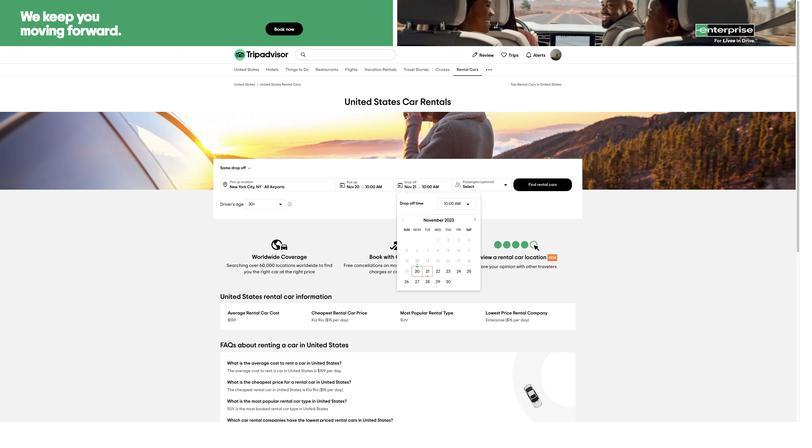 Task type: locate. For each thing, give the bounding box(es) containing it.
rental
[[537, 183, 548, 187], [498, 255, 513, 260], [264, 294, 282, 300], [295, 380, 307, 385], [254, 388, 264, 392], [280, 399, 292, 404], [271, 407, 282, 411]]

1 horizontal spatial with
[[516, 264, 525, 269]]

a
[[493, 255, 497, 260], [282, 342, 286, 349], [295, 361, 298, 366], [273, 369, 276, 373], [291, 380, 294, 385]]

nov down drop off
[[405, 185, 412, 189]]

$159 down the average
[[228, 318, 236, 322]]

coverage
[[281, 254, 307, 260]]

rent up the average cost to rent a car in united states is $159 per day.
[[285, 361, 294, 366]]

3 row from the top
[[402, 246, 474, 256]]

mon nov 20 2023 cell
[[412, 266, 422, 277]]

0 horizontal spatial $159
[[228, 318, 236, 322]]

to left find
[[319, 263, 323, 268]]

30+
[[249, 202, 255, 206]]

2 up from the left
[[353, 181, 357, 184]]

1 united states from the top
[[234, 68, 259, 72]]

rental up kia rio ($15 per day)
[[333, 311, 347, 315]]

($15 down cheapest
[[325, 318, 332, 322]]

1 vertical spatial to
[[319, 263, 323, 268]]

drop for drop off
[[405, 181, 412, 184]]

states? up "day)." in the bottom left of the page
[[336, 380, 351, 385]]

find
[[529, 183, 536, 187]]

find
[[324, 263, 332, 268]]

0 vertical spatial rio
[[318, 318, 324, 322]]

1 vertical spatial off
[[413, 181, 417, 184]]

0 horizontal spatial 21
[[413, 185, 416, 189]]

0 horizontal spatial rent
[[265, 369, 273, 373]]

1 up from the left
[[236, 181, 240, 184]]

type
[[290, 407, 298, 411]]

rent for cost to
[[285, 361, 294, 366]]

am for 21
[[433, 185, 439, 189]]

right
[[261, 270, 270, 274], [293, 270, 303, 274]]

20 down bookings
[[415, 270, 419, 274]]

1 vertical spatial 20
[[415, 270, 419, 274]]

10:00 am right nov 21
[[422, 185, 439, 189]]

0 horizontal spatial 20
[[355, 185, 359, 189]]

2 horizontal spatial 10:00
[[444, 202, 454, 206]]

pick up location
[[230, 181, 253, 184]]

am right nov 20
[[376, 185, 382, 189]]

review a rental car location new
[[474, 255, 556, 260]]

per down cheapest rental car price
[[333, 318, 339, 322]]

thu nov 09 2023 cell
[[443, 246, 453, 256]]

price down worldwide
[[304, 270, 315, 274]]

0 vertical spatial rentals
[[383, 68, 397, 72]]

1
[[437, 238, 439, 243]]

car for cost
[[261, 311, 269, 315]]

faqs
[[220, 342, 236, 349]]

united states rental cars
[[260, 83, 301, 86]]

20 inside cell
[[415, 270, 419, 274]]

2 vertical spatial most
[[246, 407, 255, 411]]

off right drop on the left top
[[241, 166, 246, 170]]

24
[[457, 270, 461, 274]]

$159
[[228, 318, 236, 322], [318, 369, 326, 373]]

review left trips link
[[479, 53, 494, 58]]

popular
[[411, 311, 428, 315]]

car up what is the average cost to rent a car in united states?
[[288, 342, 298, 349]]

22
[[436, 270, 440, 274]]

the down average
[[244, 380, 251, 385]]

worldwide coverage
[[252, 254, 307, 260]]

rental
[[457, 68, 469, 72], [282, 83, 292, 86], [518, 83, 528, 86], [246, 311, 260, 315], [333, 311, 347, 315], [429, 311, 442, 315], [513, 311, 526, 315]]

4 row from the top
[[402, 256, 474, 266]]

searching over 60,000 locations worldwide to find you the right car at the right price
[[227, 263, 332, 274]]

cost to
[[270, 361, 284, 366]]

fri nov 10 2023 cell
[[453, 246, 464, 256]]

28
[[425, 280, 430, 284]]

row containing 1
[[402, 235, 474, 246]]

drop up nov 21
[[405, 181, 412, 184]]

2 horizontal spatial to
[[319, 263, 323, 268]]

cars down things to do link
[[293, 83, 301, 86]]

up down drop on the left top
[[236, 181, 240, 184]]

credit
[[393, 270, 406, 274]]

cheapest
[[312, 311, 332, 315]]

cruises link
[[432, 64, 453, 76]]

0 horizontal spatial am
[[376, 185, 382, 189]]

row
[[402, 225, 474, 235], [402, 235, 474, 246], [402, 246, 474, 256], [402, 256, 474, 266], [402, 266, 474, 277], [402, 277, 474, 287]]

60,000
[[260, 263, 275, 268]]

0 horizontal spatial price
[[357, 311, 367, 315]]

most for booked
[[246, 407, 255, 411]]

thu nov 16 2023 cell
[[443, 256, 453, 266]]

car up type
[[293, 399, 301, 404]]

bookings
[[401, 263, 421, 268]]

None search field
[[296, 50, 396, 60]]

0 vertical spatial 20
[[355, 185, 359, 189]]

mon nov 27 2023 cell
[[412, 277, 422, 287]]

up for drop off
[[236, 181, 240, 184]]

10:00 for 21
[[422, 185, 432, 189]]

0 vertical spatial cheapest
[[252, 380, 271, 385]]

pick up nov 20
[[347, 181, 353, 184]]

21 down drop off
[[413, 185, 416, 189]]

1 vertical spatial location
[[525, 255, 547, 260]]

1 vertical spatial united states
[[234, 83, 255, 86]]

most for popular
[[252, 399, 262, 404]]

is
[[240, 361, 243, 366], [314, 369, 317, 373], [240, 380, 243, 385], [302, 388, 305, 392], [240, 399, 243, 404], [236, 407, 238, 411]]

1 nov from the left
[[347, 185, 354, 189]]

thu nov 23 2023 cell
[[443, 266, 453, 277]]

1 vertical spatial price
[[272, 380, 283, 385]]

type
[[443, 311, 453, 315]]

0 vertical spatial price
[[304, 270, 315, 274]]

1 vertical spatial states?
[[336, 380, 351, 385]]

1 vertical spatial $159
[[318, 369, 326, 373]]

nov down pick up
[[347, 185, 354, 189]]

0 vertical spatial with
[[384, 254, 394, 260]]

0 vertical spatial rent
[[285, 361, 294, 366]]

0 vertical spatial drop
[[405, 181, 412, 184]]

10:00 am right nov 20
[[365, 185, 382, 189]]

rental inside button
[[537, 183, 548, 187]]

sun nov 12 2023 cell
[[402, 256, 412, 266]]

0 horizontal spatial 10:00
[[365, 185, 375, 189]]

1 horizontal spatial price
[[304, 270, 315, 274]]

with down 'review a rental car location new'
[[516, 264, 525, 269]]

2 horizontal spatial car
[[402, 97, 418, 107]]

am right nov 21
[[433, 185, 439, 189]]

row group
[[402, 235, 476, 287]]

mon nov 06 2023 cell
[[412, 246, 422, 256]]

0 horizontal spatial location
[[241, 181, 253, 184]]

same drop off
[[220, 166, 246, 170]]

hotels
[[266, 68, 278, 72]]

drop left time in the top right of the page
[[400, 202, 409, 206]]

cheapest
[[252, 380, 271, 385], [235, 388, 253, 392]]

rental right "find"
[[537, 183, 548, 187]]

2 the from the top
[[227, 388, 234, 392]]

19
[[405, 270, 409, 274]]

20
[[355, 185, 359, 189], [415, 270, 419, 274]]

travel stories link
[[400, 64, 432, 76]]

a up the average cost to rent a car in united states is $159 per day.
[[295, 361, 298, 366]]

rental right cruises
[[457, 68, 469, 72]]

10:00 up 2023
[[444, 202, 454, 206]]

tue nov 07 2023 cell
[[422, 246, 433, 256]]

2 nov from the left
[[405, 185, 412, 189]]

0 horizontal spatial right
[[261, 270, 270, 274]]

review link
[[469, 49, 496, 61]]

1 horizontal spatial 10:00 am
[[422, 185, 439, 189]]

pick down the same drop off
[[230, 181, 236, 184]]

1 horizontal spatial up
[[353, 181, 357, 184]]

lowest
[[486, 311, 500, 315]]

drop off time
[[400, 202, 423, 206]]

day.
[[334, 369, 342, 373]]

in
[[537, 83, 540, 86], [300, 342, 305, 349], [307, 361, 310, 366], [284, 369, 287, 373], [316, 380, 320, 385], [273, 388, 276, 392], [299, 407, 302, 411]]

the
[[227, 369, 234, 373], [227, 388, 234, 392]]

$159 left day.
[[318, 369, 326, 373]]

2 horizontal spatial cars
[[529, 83, 536, 86]]

price
[[304, 270, 315, 274], [272, 380, 283, 385]]

1 horizontal spatial suv
[[400, 318, 408, 322]]

1 vertical spatial 21
[[426, 270, 429, 274]]

about
[[238, 342, 257, 349]]

is for suv is the most booked rental car type in united states
[[236, 407, 238, 411]]

2 pick from the left
[[347, 181, 353, 184]]

up up nov 20
[[353, 181, 357, 184]]

day).
[[335, 388, 344, 392]]

6 row from the top
[[402, 277, 474, 287]]

the for what is the cheapest price for a rental car in united states?
[[227, 388, 234, 392]]

0 vertical spatial suv
[[400, 318, 408, 322]]

2 vertical spatial to
[[260, 369, 264, 373]]

2 row from the top
[[402, 235, 474, 246]]

thu nov 30 2023 cell
[[443, 277, 453, 287]]

the left booked
[[239, 407, 245, 411]]

21 inside cell
[[426, 270, 429, 274]]

1 vertical spatial drop
[[400, 202, 409, 206]]

0 vertical spatial location
[[241, 181, 253, 184]]

10:00 am up 2023
[[444, 202, 461, 206]]

rent down cost to
[[265, 369, 273, 373]]

1 vertical spatial the
[[227, 388, 234, 392]]

sat nov 25 2023 cell
[[464, 266, 474, 277]]

1 horizontal spatial am
[[433, 185, 439, 189]]

cheapest down average
[[235, 388, 253, 392]]

1 vertical spatial what
[[227, 380, 239, 385]]

price inside searching over 60,000 locations worldwide to find you the right car at the right price
[[304, 270, 315, 274]]

tue
[[425, 228, 430, 232]]

fri nov 17 2023 cell
[[453, 256, 464, 266]]

with up on
[[384, 254, 394, 260]]

2 what from the top
[[227, 380, 239, 385]]

0 vertical spatial united states
[[234, 68, 259, 72]]

suv
[[400, 318, 408, 322], [227, 407, 235, 411]]

1 horizontal spatial right
[[293, 270, 303, 274]]

9
[[447, 249, 449, 253]]

most up credit
[[390, 263, 400, 268]]

1 horizontal spatial pick
[[347, 181, 353, 184]]

1 what from the top
[[227, 361, 239, 366]]

states? up day.
[[326, 361, 342, 366]]

driver's
[[220, 202, 235, 207]]

0 horizontal spatial pick
[[230, 181, 236, 184]]

search image
[[300, 52, 306, 58]]

united states for bottommost united states link
[[234, 83, 255, 86]]

united states for top united states link
[[234, 68, 259, 72]]

free
[[344, 263, 353, 268]]

City or Airport text field
[[230, 179, 333, 190]]

kia up type in
[[306, 388, 312, 392]]

off left time in the top right of the page
[[410, 202, 415, 206]]

what for what is the most popular rental car type in united states?
[[227, 399, 239, 404]]

wed
[[435, 228, 441, 232]]

0 horizontal spatial up
[[236, 181, 240, 184]]

is for what is the cheapest price for a rental car in united states?
[[240, 380, 243, 385]]

to inside searching over 60,000 locations worldwide to find you the right car at the right price
[[319, 263, 323, 268]]

0 vertical spatial $159
[[228, 318, 236, 322]]

0 vertical spatial off
[[241, 166, 246, 170]]

10
[[457, 249, 461, 253]]

rental down popular
[[271, 407, 282, 411]]

0 horizontal spatial day)
[[340, 318, 348, 322]]

united states rental car information
[[220, 294, 332, 300]]

1 row from the top
[[402, 225, 474, 235]]

1 vertical spatial rio
[[313, 388, 319, 392]]

sat
[[466, 228, 472, 232]]

most
[[390, 263, 400, 268], [252, 399, 262, 404], [246, 407, 255, 411]]

29
[[436, 280, 440, 284]]

0 vertical spatial the
[[227, 369, 234, 373]]

1 price from the left
[[357, 311, 367, 315]]

0 vertical spatial 21
[[413, 185, 416, 189]]

states? down "day)." in the bottom left of the page
[[331, 399, 347, 404]]

car for price
[[348, 311, 356, 315]]

off for drop off
[[413, 181, 417, 184]]

car left "at"
[[271, 270, 279, 274]]

1 day) from the left
[[340, 318, 348, 322]]

1 vertical spatial review
[[474, 255, 492, 260]]

to left do
[[299, 68, 303, 72]]

1 horizontal spatial day)
[[521, 318, 529, 322]]

1 horizontal spatial 10:00
[[422, 185, 432, 189]]

the left popular
[[244, 399, 251, 404]]

1 horizontal spatial car
[[348, 311, 356, 315]]

fri nov 03 2023 cell
[[453, 235, 464, 246]]

18
[[467, 259, 471, 263]]

21 down and
[[426, 270, 429, 274]]

advertisement region
[[0, 0, 796, 46]]

1 horizontal spatial 20
[[415, 270, 419, 274]]

alerts link
[[523, 49, 548, 61]]

1 horizontal spatial price
[[501, 311, 512, 315]]

2 horizontal spatial 10:00 am
[[444, 202, 461, 206]]

rio up type in
[[313, 388, 319, 392]]

states? for what is the average cost to rent a car in united states?
[[326, 361, 342, 366]]

1 horizontal spatial to
[[299, 68, 303, 72]]

price left for
[[272, 380, 283, 385]]

rio
[[318, 318, 324, 322], [313, 388, 319, 392]]

or
[[388, 270, 392, 274]]

0 horizontal spatial price
[[272, 380, 283, 385]]

0 horizontal spatial cars
[[293, 83, 301, 86]]

location down the same drop off
[[241, 181, 253, 184]]

cars down review link at the top right
[[470, 68, 478, 72]]

1 vertical spatial suv
[[227, 407, 235, 411]]

1 vertical spatial most
[[252, 399, 262, 404]]

2 vertical spatial what
[[227, 399, 239, 404]]

nov for nov 20
[[347, 185, 354, 189]]

2 vertical spatial off
[[410, 202, 415, 206]]

0 horizontal spatial car
[[261, 311, 269, 315]]

5 row from the top
[[402, 266, 474, 277]]

row group containing 1
[[402, 235, 476, 287]]

sat nov 18 2023 cell
[[464, 256, 474, 266]]

0 horizontal spatial nov
[[347, 185, 354, 189]]

right down worldwide
[[293, 270, 303, 274]]

rio down cheapest
[[318, 318, 324, 322]]

10:00 right nov 21
[[422, 185, 432, 189]]

mon nov 13 2023 cell
[[412, 256, 422, 266]]

0 vertical spatial review
[[479, 53, 494, 58]]

day) down cheapest rental car price
[[340, 318, 348, 322]]

review up share
[[474, 255, 492, 260]]

up for nov 21
[[353, 181, 357, 184]]

drop off
[[405, 181, 417, 184]]

3 what from the top
[[227, 399, 239, 404]]

cheapest down cost
[[252, 380, 271, 385]]

2 horizontal spatial am
[[455, 202, 461, 206]]

cost
[[270, 311, 279, 315]]

0 horizontal spatial 10:00 am
[[365, 185, 382, 189]]

cars right top on the top right of page
[[529, 83, 536, 86]]

location up other
[[525, 255, 547, 260]]

the cheapest rental car in united states is kia rio ($15 per day).
[[227, 388, 344, 392]]

is for what is the average cost to rent a car in united states?
[[240, 361, 243, 366]]

1 vertical spatial rent
[[265, 369, 273, 373]]

location
[[241, 181, 253, 184], [525, 255, 547, 260]]

flights link
[[342, 64, 361, 76]]

16
[[446, 259, 450, 263]]

what is the cheapest price for a rental car in united states?
[[227, 380, 351, 385]]

0 vertical spatial to
[[299, 68, 303, 72]]

rent
[[285, 361, 294, 366], [265, 369, 273, 373]]

1 horizontal spatial nov
[[405, 185, 412, 189]]

the for price
[[244, 380, 251, 385]]

most
[[400, 311, 410, 315]]

trips
[[509, 53, 519, 58]]

10:00 right nov 20
[[365, 185, 375, 189]]

the for what is the average cost to rent a car in united states?
[[227, 369, 234, 373]]

1 vertical spatial with
[[516, 264, 525, 269]]

a right renting
[[282, 342, 286, 349]]

17
[[457, 259, 460, 263]]

tue nov 28 2023 cell
[[422, 277, 433, 287]]

20 down pick up
[[355, 185, 359, 189]]

the right "at"
[[285, 270, 292, 274]]

1 pick from the left
[[230, 181, 236, 184]]

1 vertical spatial rentals
[[420, 97, 451, 107]]

what is the most popular rental car type in united states?
[[227, 399, 347, 404]]

1 horizontal spatial rent
[[285, 361, 294, 366]]

1 the from the top
[[227, 369, 234, 373]]

0 vertical spatial states?
[[326, 361, 342, 366]]

information
[[296, 294, 332, 300]]

kia down cheapest
[[312, 318, 317, 322]]

1 horizontal spatial 21
[[426, 270, 429, 274]]

drop
[[231, 166, 240, 170]]

0 vertical spatial most
[[390, 263, 400, 268]]

most left booked
[[246, 407, 255, 411]]

rental up cost
[[264, 294, 282, 300]]

8
[[437, 249, 439, 253]]

am up fri
[[455, 202, 461, 206]]

most for bookings
[[390, 263, 400, 268]]

2
[[447, 238, 449, 243]]

2 united states from the top
[[234, 83, 255, 86]]

the
[[253, 270, 260, 274], [285, 270, 292, 274], [244, 380, 251, 385], [244, 399, 251, 404], [239, 407, 245, 411]]

thu
[[445, 228, 451, 232]]

flights
[[345, 68, 358, 72]]

day) down the lowest price rental company
[[521, 318, 529, 322]]

find rental cars button
[[513, 178, 572, 191]]

drop
[[405, 181, 412, 184], [400, 202, 409, 206]]

row containing 19
[[402, 266, 474, 277]]

off up nov 21
[[413, 181, 417, 184]]

the for popular
[[244, 399, 251, 404]]

a up your on the right bottom of the page
[[493, 255, 497, 260]]

0 horizontal spatial suv
[[227, 407, 235, 411]]

most inside free cancellations on most bookings and no hidden charges or credit card fees
[[390, 263, 400, 268]]

0 vertical spatial what
[[227, 361, 239, 366]]

right down 60,000
[[261, 270, 270, 274]]

worldwide
[[252, 254, 280, 260]]

2 vertical spatial states?
[[331, 399, 347, 404]]

per left "day)." in the bottom left of the page
[[327, 388, 334, 392]]

to right cost
[[260, 369, 264, 373]]

0 horizontal spatial rentals
[[383, 68, 397, 72]]

company
[[527, 311, 548, 315]]

on
[[384, 263, 389, 268]]

most up booked
[[252, 399, 262, 404]]

car up share your opinion with other travelers
[[515, 255, 524, 260]]



Task type: describe. For each thing, give the bounding box(es) containing it.
things to do link
[[282, 64, 312, 76]]

1 horizontal spatial $159
[[318, 369, 326, 373]]

the down over
[[253, 270, 260, 274]]

fees
[[418, 270, 427, 274]]

rental cars link
[[453, 64, 482, 76]]

rental right for
[[295, 380, 307, 385]]

sun
[[404, 228, 410, 232]]

the for booked
[[239, 407, 245, 411]]

hotels link
[[263, 64, 282, 76]]

0 vertical spatial united states link
[[231, 64, 263, 76]]

locations
[[276, 263, 295, 268]]

row containing 5
[[402, 246, 474, 256]]

rental up opinion at the bottom right of the page
[[498, 255, 513, 260]]

cars
[[549, 183, 557, 187]]

1 right from the left
[[261, 270, 270, 274]]

27
[[415, 280, 419, 284]]

23
[[446, 270, 450, 274]]

car up the average cost to rent a car in united states is $159 per day.
[[299, 361, 306, 366]]

0 horizontal spatial to
[[260, 369, 264, 373]]

tue nov 14 2023 cell
[[422, 256, 433, 266]]

rental up the enterprise ($15 per day)
[[513, 311, 526, 315]]

fri nov 24 2023 cell
[[453, 266, 464, 277]]

restaurants link
[[312, 64, 342, 76]]

free cancellations on most bookings and no hidden charges or credit card fees
[[344, 263, 452, 274]]

suv for suv is the most booked rental car type in united states
[[227, 407, 235, 411]]

type in
[[302, 399, 316, 404]]

faqs about renting a car in united states
[[220, 342, 349, 349]]

sat nov 04 2023 cell
[[464, 235, 474, 246]]

row containing 26
[[402, 277, 474, 287]]

thu nov 02 2023 cell
[[443, 235, 453, 246]]

most popular rental type
[[400, 311, 453, 315]]

november 2023 grid
[[397, 218, 481, 287]]

share
[[476, 264, 488, 269]]

alerts
[[533, 53, 546, 58]]

travel
[[404, 68, 415, 72]]

sat nov 11 2023 cell
[[464, 246, 474, 256]]

things to do
[[285, 68, 309, 72]]

wed nov 08 2023 cell
[[433, 246, 443, 256]]

row group inside november 2023 grid
[[402, 235, 476, 287]]

3
[[458, 238, 460, 243]]

rental down the things
[[282, 83, 292, 86]]

car for rentals
[[402, 97, 418, 107]]

10:00 for 20
[[365, 185, 375, 189]]

united states car rentals
[[345, 97, 451, 107]]

1 vertical spatial united states link
[[234, 82, 255, 87]]

travel stories
[[404, 68, 429, 72]]

rental right top on the top right of page
[[518, 83, 528, 86]]

and
[[422, 263, 430, 268]]

nov 20
[[347, 185, 359, 189]]

searching
[[227, 263, 248, 268]]

10:00 am for nov 20
[[365, 185, 382, 189]]

nov for nov 21
[[405, 185, 412, 189]]

vacation
[[365, 68, 382, 72]]

5
[[406, 249, 408, 253]]

2 price from the left
[[501, 311, 512, 315]]

over
[[249, 263, 259, 268]]

per down the lowest price rental company
[[513, 318, 520, 322]]

sun nov 19 2023 cell
[[402, 266, 412, 277]]

car inside searching over 60,000 locations worldwide to find you the right car at the right price
[[271, 270, 279, 274]]

12
[[405, 259, 408, 263]]

profile picture image
[[550, 49, 562, 61]]

car down "what is the most popular rental car type in united states?"
[[283, 407, 289, 411]]

13
[[415, 259, 419, 263]]

tue nov 21 2023 cell
[[422, 266, 433, 277]]

average
[[235, 369, 251, 373]]

review for review a rental car location new
[[474, 255, 492, 260]]

rental left type
[[429, 311, 442, 315]]

($15 left "day)." in the bottom left of the page
[[320, 388, 327, 392]]

booked
[[256, 407, 270, 411]]

row containing sun
[[402, 225, 474, 235]]

rental right the average
[[246, 311, 260, 315]]

a right for
[[291, 380, 294, 385]]

per left day.
[[327, 369, 333, 373]]

0 horizontal spatial with
[[384, 254, 394, 260]]

mon
[[413, 228, 421, 232]]

passengers
[[463, 181, 480, 184]]

select
[[463, 185, 474, 189]]

rental up type
[[280, 399, 292, 404]]

do
[[304, 68, 309, 72]]

drop for drop off time
[[400, 202, 409, 206]]

is for what is the most popular rental car type in united states?
[[240, 399, 243, 404]]

7
[[426, 249, 429, 253]]

share your opinion with other travelers
[[476, 264, 557, 269]]

cheapest rental car price
[[312, 311, 367, 315]]

1 horizontal spatial rentals
[[420, 97, 451, 107]]

confidence
[[396, 254, 426, 260]]

car up type in
[[308, 380, 315, 385]]

suv for suv
[[400, 318, 408, 322]]

wed nov 22 2023 cell
[[433, 266, 443, 277]]

26
[[405, 280, 409, 284]]

november 2023
[[423, 218, 454, 223]]

you
[[244, 270, 252, 274]]

1 horizontal spatial location
[[525, 255, 547, 260]]

enterprise
[[486, 318, 505, 322]]

25
[[467, 270, 471, 274]]

time
[[416, 202, 423, 206]]

pick up
[[347, 181, 357, 184]]

pick for nov 21
[[347, 181, 353, 184]]

passengers (optional) select
[[463, 181, 494, 189]]

find rental cars
[[529, 183, 557, 187]]

14
[[426, 259, 429, 263]]

worldwide
[[296, 263, 318, 268]]

car left the information
[[284, 294, 294, 300]]

pick for drop off
[[230, 181, 236, 184]]

cancellations
[[354, 263, 383, 268]]

car down cost to
[[277, 369, 283, 373]]

review for review
[[479, 53, 494, 58]]

vacation rentals link
[[361, 64, 400, 76]]

charges
[[369, 270, 387, 274]]

2 right from the left
[[293, 270, 303, 274]]

0 vertical spatial kia
[[312, 318, 317, 322]]

2 day) from the left
[[521, 318, 529, 322]]

sun nov 26 2023 cell
[[402, 277, 412, 287]]

renting
[[258, 342, 280, 349]]

what for what is the cheapest price for a rental car in united states?
[[227, 380, 239, 385]]

what for what is the average cost to rent a car in united states?
[[227, 361, 239, 366]]

the average
[[244, 361, 269, 366]]

vacation rentals
[[365, 68, 397, 72]]

2023
[[444, 218, 454, 223]]

card
[[407, 270, 417, 274]]

driver's age
[[220, 202, 244, 207]]

($15 down the lowest price rental company
[[506, 318, 513, 322]]

a down cost to
[[273, 369, 276, 373]]

10:00 am for nov 21
[[422, 185, 439, 189]]

age
[[236, 202, 244, 207]]

4
[[468, 238, 470, 243]]

am for 20
[[376, 185, 382, 189]]

wed nov 15 2023 cell
[[433, 256, 443, 266]]

book with confidence
[[369, 254, 426, 260]]

trips link
[[498, 49, 521, 61]]

for
[[284, 380, 290, 385]]

travelers
[[538, 264, 557, 269]]

rental up popular
[[254, 388, 264, 392]]

car up popular
[[265, 388, 272, 392]]

row containing 12
[[402, 256, 474, 266]]

1 vertical spatial kia
[[306, 388, 312, 392]]

sun nov 05 2023 cell
[[402, 246, 412, 256]]

at
[[280, 270, 284, 274]]

kia rio ($15 per day)
[[312, 318, 348, 322]]

rent for to
[[265, 369, 273, 373]]

wed nov 01 2023 cell
[[433, 235, 443, 246]]

wed nov 29 2023 cell
[[433, 277, 443, 287]]

tripadvisor image
[[234, 49, 288, 61]]

1 horizontal spatial cars
[[470, 68, 478, 72]]

average rental car cost
[[228, 311, 279, 315]]

states? for what is the most popular rental car type in united states?
[[331, 399, 347, 404]]

same
[[220, 166, 230, 170]]

off for drop off time
[[410, 202, 415, 206]]

1 vertical spatial cheapest
[[235, 388, 253, 392]]



Task type: vqa. For each thing, say whether or not it's contained in the screenshot.


